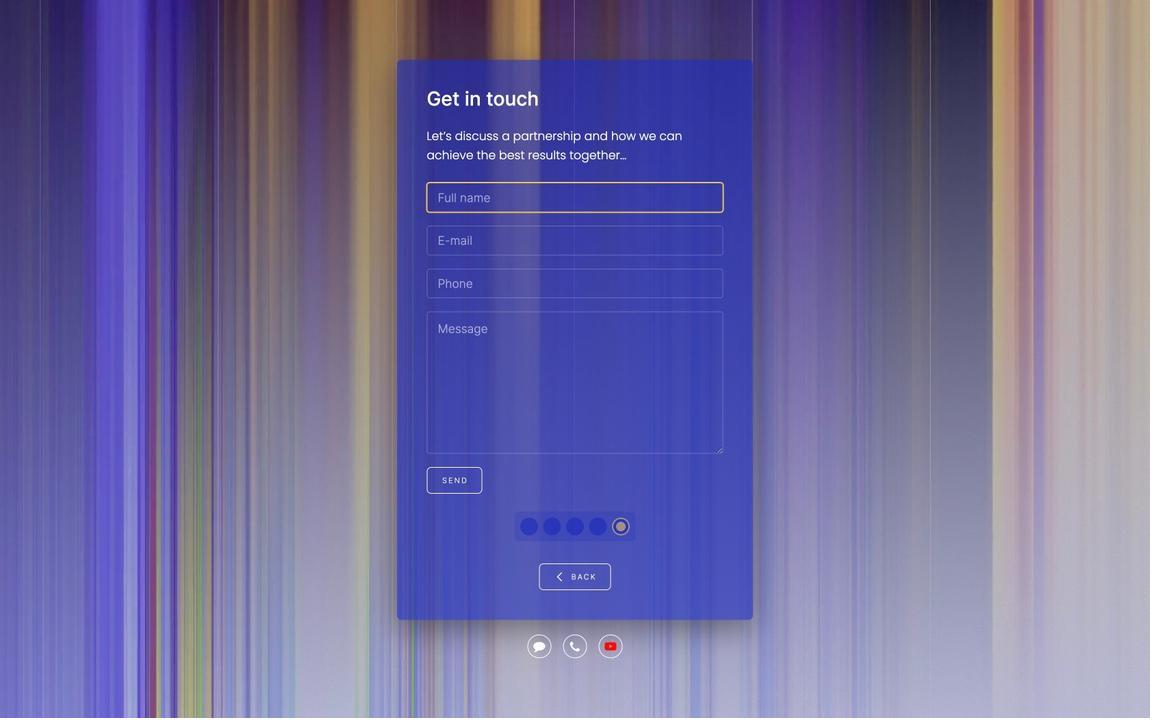 Task type: describe. For each thing, give the bounding box(es) containing it.
message image
[[533, 641, 546, 654]]



Task type: locate. For each thing, give the bounding box(es) containing it.
Phone text field
[[427, 269, 723, 299]]

None radio
[[520, 518, 538, 536], [543, 518, 561, 536], [589, 518, 607, 536], [520, 518, 538, 536], [543, 518, 561, 536], [589, 518, 607, 536]]

youtube image
[[604, 641, 617, 654]]

E-mail email field
[[427, 226, 723, 256]]

phone image
[[568, 641, 582, 654]]

None radio
[[566, 518, 584, 536], [612, 518, 630, 536], [566, 518, 584, 536], [612, 518, 630, 536]]

Full name text field
[[427, 183, 723, 213]]

Message text field
[[427, 312, 723, 454]]



Task type: vqa. For each thing, say whether or not it's contained in the screenshot.
Message image
yes



